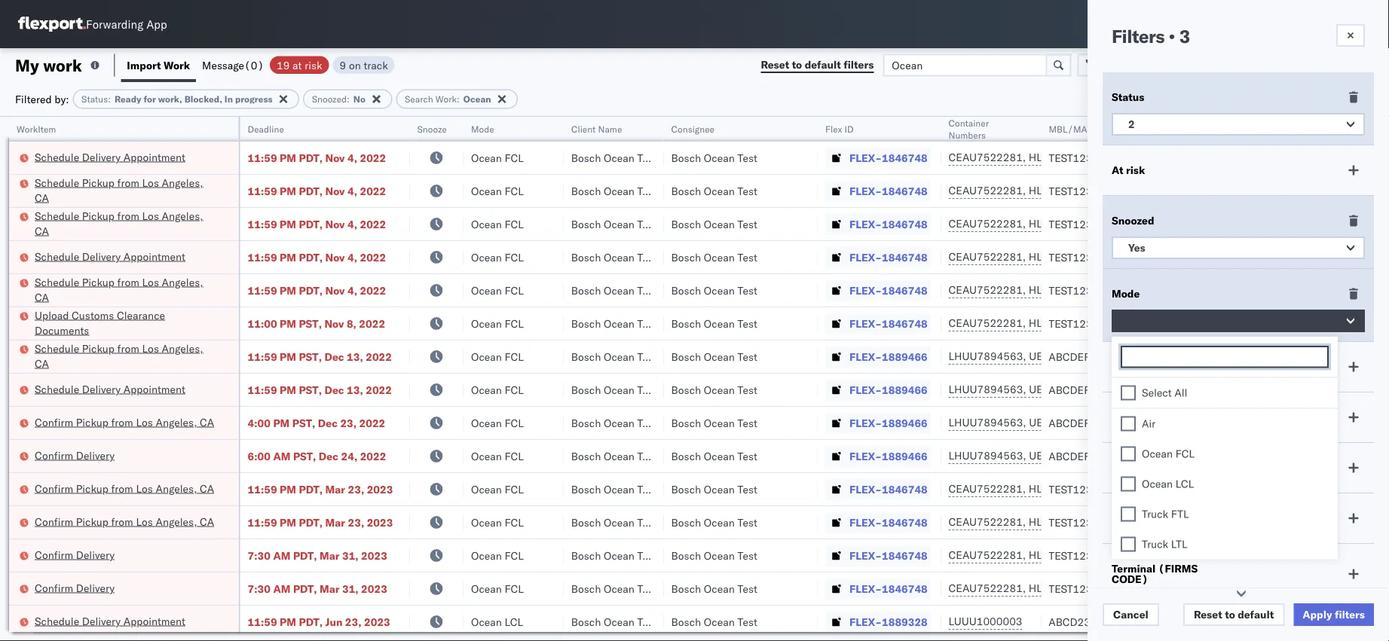 Task type: locate. For each thing, give the bounding box(es) containing it.
7:30 am pdt, mar 31, 2023
[[248, 549, 387, 563], [248, 582, 387, 596]]

1 schedule delivery appointment link from the top
[[35, 150, 185, 165]]

11:59 pm pdt, nov 4, 2022 for the schedule pickup from los angeles, ca link related to 2nd schedule pickup from los angeles, ca button from the bottom of the page
[[248, 284, 386, 297]]

to for reset to default filters
[[792, 58, 802, 71]]

0 horizontal spatial to
[[792, 58, 802, 71]]

filters • 3
[[1112, 25, 1191, 48]]

0 vertical spatial am
[[273, 450, 291, 463]]

1 1889466 from the top
[[882, 350, 928, 363]]

port for departure port
[[1167, 411, 1188, 424]]

nov for 3rd schedule delivery appointment button from the bottom of the page
[[325, 251, 345, 264]]

delivery
[[82, 150, 121, 164], [82, 250, 121, 263], [82, 383, 121, 396], [76, 449, 115, 462], [76, 549, 115, 562], [76, 582, 115, 595], [82, 615, 121, 628]]

2 vertical spatial port
[[1140, 512, 1161, 525]]

pm for 1st confirm pickup from los angeles, ca button from the bottom
[[280, 516, 296, 529]]

from
[[117, 176, 139, 189], [117, 209, 139, 222], [117, 276, 139, 289], [117, 342, 139, 355], [111, 416, 133, 429], [111, 482, 133, 495], [111, 515, 133, 529]]

1 vertical spatial name
[[1145, 360, 1175, 374]]

resize handle column header for container numbers
[[1023, 117, 1042, 642]]

0 vertical spatial mode
[[471, 123, 494, 135]]

1 vertical spatial confirm pickup from los angeles, ca button
[[35, 481, 214, 498]]

yes
[[1129, 241, 1146, 254]]

1 test123456 from the top
[[1049, 151, 1113, 164]]

consignee button
[[664, 120, 803, 135]]

13 flex- from the top
[[850, 549, 882, 563]]

lhuu7894563, uetu5238478
[[949, 350, 1103, 363], [949, 383, 1103, 396], [949, 416, 1103, 429], [949, 449, 1103, 463]]

dec left 24, at the left of the page
[[319, 450, 339, 463]]

work for search
[[436, 94, 457, 105]]

9 ceau7522281, hlxu6269489, hlxu8034992 from the top
[[949, 549, 1183, 562]]

1 horizontal spatial risk
[[1126, 164, 1146, 177]]

1 vertical spatial 7:30
[[248, 582, 271, 596]]

0 horizontal spatial risk
[[305, 58, 322, 72]]

pdt, for 1st schedule pickup from los angeles, ca button
[[299, 184, 323, 198]]

0 vertical spatial to
[[792, 58, 802, 71]]

4 flex-1846748 from the top
[[850, 251, 928, 264]]

0 vertical spatial truck
[[1142, 508, 1169, 521]]

1 vertical spatial confirm delivery
[[35, 549, 115, 562]]

1 schedule delivery appointment button from the top
[[35, 150, 185, 166]]

2 11:59 pm pst, dec 13, 2022 from the top
[[248, 383, 392, 397]]

7 resize handle column header from the left
[[923, 117, 941, 642]]

1 vertical spatial snoozed
[[1112, 214, 1155, 227]]

5 test123456 from the top
[[1049, 284, 1113, 297]]

2 vertical spatial confirm delivery button
[[35, 581, 115, 598]]

0 vertical spatial confirm pickup from los angeles, ca button
[[35, 415, 214, 432]]

final port
[[1112, 512, 1161, 525]]

11:59 pm pdt, nov 4, 2022
[[248, 151, 386, 164], [248, 184, 386, 198], [248, 218, 386, 231], [248, 251, 386, 264], [248, 284, 386, 297]]

test123456 for upload customs clearance documents button
[[1049, 317, 1113, 330]]

0 vertical spatial lcl
[[1176, 478, 1195, 491]]

7:30
[[248, 549, 271, 563], [248, 582, 271, 596]]

reset
[[761, 58, 790, 71], [1194, 609, 1223, 622]]

dec up 4:00 pm pst, dec 23, 2022 on the left bottom of the page
[[325, 383, 344, 397]]

8 schedule from the top
[[35, 615, 79, 628]]

ceau7522281, hlxu6269489, hlxu8034992 for the schedule pickup from los angeles, ca link corresponding to second schedule pickup from los angeles, ca button
[[949, 217, 1183, 230]]

6 test123456 from the top
[[1049, 317, 1113, 330]]

0 horizontal spatial default
[[805, 58, 841, 71]]

hlxu6269489,
[[1029, 151, 1106, 164], [1029, 184, 1106, 197], [1029, 217, 1106, 230], [1029, 250, 1106, 264], [1029, 284, 1106, 297], [1029, 317, 1106, 330], [1029, 483, 1106, 496], [1029, 516, 1106, 529], [1029, 549, 1106, 562], [1029, 582, 1106, 595]]

schedule delivery appointment
[[35, 150, 185, 164], [35, 250, 185, 263], [35, 383, 185, 396], [35, 615, 185, 628]]

pdt, for second schedule pickup from los angeles, ca button
[[299, 218, 323, 231]]

None checkbox
[[1121, 417, 1136, 432], [1121, 447, 1136, 462], [1121, 477, 1136, 492], [1121, 537, 1136, 552], [1121, 417, 1136, 432], [1121, 447, 1136, 462], [1121, 477, 1136, 492], [1121, 537, 1136, 552]]

consignee
[[672, 123, 715, 135]]

1 confirm delivery link from the top
[[35, 448, 115, 463]]

confirm delivery
[[35, 449, 115, 462], [35, 549, 115, 562], [35, 582, 115, 595]]

1 vertical spatial confirm delivery button
[[35, 548, 115, 564]]

filtered
[[15, 92, 52, 106]]

1 confirm delivery from the top
[[35, 449, 115, 462]]

0 vertical spatial confirm delivery
[[35, 449, 115, 462]]

2 1846748 from the top
[[882, 184, 928, 198]]

resize handle column header for mode
[[546, 117, 564, 642]]

5 11:59 pm pdt, nov 4, 2022 from the top
[[248, 284, 386, 297]]

1 vertical spatial jawla
[[1278, 184, 1304, 198]]

3 abcdefg78456546 from the top
[[1049, 417, 1150, 430]]

2 lhuu7894563, uetu5238478 from the top
[[949, 383, 1103, 396]]

13,
[[347, 350, 363, 363], [347, 383, 363, 397]]

0 vertical spatial confirm pickup from los angeles, ca
[[35, 416, 214, 429]]

port for final port
[[1140, 512, 1161, 525]]

filters
[[844, 58, 874, 71], [1335, 609, 1366, 622]]

2 vertical spatial confirm pickup from los angeles, ca link
[[35, 515, 214, 530]]

9
[[340, 58, 346, 72]]

snoozed left no
[[312, 94, 347, 105]]

abcdefg78456546 up departure
[[1049, 383, 1150, 397]]

2023
[[367, 483, 393, 496], [367, 516, 393, 529], [361, 549, 387, 563], [361, 582, 387, 596], [364, 616, 390, 629]]

snoozed : no
[[312, 94, 366, 105]]

app
[[146, 17, 167, 31]]

2 : from the left
[[347, 94, 350, 105]]

4 11:59 from the top
[[248, 251, 277, 264]]

mar
[[325, 483, 345, 496], [325, 516, 345, 529], [320, 549, 340, 563], [320, 582, 340, 596]]

3 confirm pickup from los angeles, ca from the top
[[35, 515, 214, 529]]

1 vertical spatial gaurav
[[1242, 184, 1276, 198]]

work right the search
[[436, 94, 457, 105]]

0 horizontal spatial filters
[[844, 58, 874, 71]]

7 hlxu8034992 from the top
[[1109, 483, 1183, 496]]

0 horizontal spatial :
[[108, 94, 111, 105]]

risk
[[305, 58, 322, 72], [1126, 164, 1146, 177]]

0 vertical spatial 7:30 am pdt, mar 31, 2023
[[248, 549, 387, 563]]

1 vertical spatial lcl
[[505, 616, 523, 629]]

9 hlxu6269489, from the top
[[1029, 549, 1106, 562]]

in
[[225, 94, 233, 105]]

pm
[[280, 151, 296, 164], [280, 184, 296, 198], [280, 218, 296, 231], [280, 251, 296, 264], [280, 284, 296, 297], [280, 317, 296, 330], [280, 350, 296, 363], [280, 383, 296, 397], [273, 417, 290, 430], [280, 483, 296, 496], [280, 516, 296, 529], [280, 616, 296, 629]]

6 ceau7522281, hlxu6269489, hlxu8034992 from the top
[[949, 317, 1183, 330]]

pst, up 6:00 am pst, dec 24, 2022
[[292, 417, 315, 430]]

1 31, from the top
[[342, 549, 359, 563]]

name inside client name button
[[598, 123, 622, 135]]

pm for second schedule delivery appointment button from the bottom
[[280, 383, 296, 397]]

0 vertical spatial confirm delivery link
[[35, 448, 115, 463]]

abcdefg78456546 for schedule delivery appointment
[[1049, 383, 1150, 397]]

confirm pickup from los angeles, ca button
[[35, 415, 214, 432], [35, 481, 214, 498], [35, 515, 214, 531]]

0 vertical spatial ocean lcl
[[1142, 478, 1195, 491]]

pst, left 8,
[[299, 317, 322, 330]]

11 flex- from the top
[[850, 483, 882, 496]]

am for confirm delivery link corresponding to 7:30
[[273, 549, 291, 563]]

flex- for 4th schedule delivery appointment button from the top
[[850, 616, 882, 629]]

from for third confirm pickup from los angeles, ca link from the bottom
[[111, 416, 133, 429]]

3 confirm delivery link from the top
[[35, 581, 115, 596]]

nov for 2nd schedule pickup from los angeles, ca button from the bottom of the page
[[325, 284, 345, 297]]

3 : from the left
[[457, 94, 460, 105]]

flex-1846748 for 2nd schedule pickup from los angeles, ca button from the bottom of the page
[[850, 284, 928, 297]]

1 horizontal spatial :
[[347, 94, 350, 105]]

import work
[[127, 58, 190, 72]]

list box
[[1112, 378, 1338, 560]]

11:59 pm pst, dec 13, 2022 up 4:00 pm pst, dec 23, 2022 on the left bottom of the page
[[248, 383, 392, 397]]

1 flex- from the top
[[850, 151, 882, 164]]

filters up flex id button
[[844, 58, 874, 71]]

port right final
[[1140, 512, 1161, 525]]

resize handle column header
[[221, 117, 239, 642], [392, 117, 410, 642], [446, 117, 464, 642], [546, 117, 564, 642], [646, 117, 664, 642], [800, 117, 818, 642], [923, 117, 941, 642], [1023, 117, 1042, 642], [1216, 117, 1234, 642], [1316, 117, 1334, 642], [1363, 117, 1381, 642]]

0 vertical spatial gaurav jawla
[[1242, 151, 1304, 164]]

2022
[[360, 151, 386, 164], [360, 184, 386, 198], [360, 218, 386, 231], [360, 251, 386, 264], [360, 284, 386, 297], [359, 317, 385, 330], [366, 350, 392, 363], [366, 383, 392, 397], [359, 417, 386, 430], [360, 450, 386, 463]]

2 flex- from the top
[[850, 184, 882, 198]]

0 vertical spatial port
[[1167, 411, 1188, 424]]

flex-
[[850, 151, 882, 164], [850, 184, 882, 198], [850, 218, 882, 231], [850, 251, 882, 264], [850, 284, 882, 297], [850, 317, 882, 330], [850, 350, 882, 363], [850, 383, 882, 397], [850, 417, 882, 430], [850, 450, 882, 463], [850, 483, 882, 496], [850, 516, 882, 529], [850, 549, 882, 563], [850, 582, 882, 596], [850, 616, 882, 629]]

1 13, from the top
[[347, 350, 363, 363]]

4 schedule pickup from los angeles, ca from the top
[[35, 342, 203, 370]]

1 ceau7522281, from the top
[[949, 151, 1026, 164]]

pickup
[[82, 176, 115, 189], [82, 209, 115, 222], [82, 276, 115, 289], [82, 342, 115, 355], [76, 416, 108, 429], [76, 482, 108, 495], [76, 515, 108, 529]]

1 vertical spatial 11:59 pm pst, dec 13, 2022
[[248, 383, 392, 397]]

lhuu7894563, uetu5238478 for confirm pickup from los angeles, ca
[[949, 416, 1103, 429]]

1 horizontal spatial reset
[[1194, 609, 1223, 622]]

1 vertical spatial port
[[1149, 461, 1171, 475]]

workitem button
[[9, 120, 224, 135]]

1 horizontal spatial status
[[1112, 90, 1145, 104]]

confirm delivery button for 7:30 am pdt, mar 31, 2023
[[35, 548, 115, 564]]

pst, for schedule pickup from los angeles, ca
[[299, 350, 322, 363]]

1 vertical spatial gaurav jawla
[[1242, 184, 1304, 198]]

0 horizontal spatial mode
[[471, 123, 494, 135]]

3 schedule from the top
[[35, 209, 79, 222]]

1 resize handle column header from the left
[[221, 117, 239, 642]]

1 vertical spatial default
[[1238, 609, 1275, 622]]

dec down 11:00 pm pst, nov 8, 2022
[[325, 350, 344, 363]]

deadline button
[[240, 120, 395, 135]]

port down all
[[1167, 411, 1188, 424]]

1 horizontal spatial snoozed
[[1112, 214, 1155, 227]]

0 horizontal spatial client
[[571, 123, 596, 135]]

test123456 for 7:30 am pdt, mar 31, 2023's confirm delivery button
[[1049, 549, 1113, 563]]

ocean
[[464, 94, 491, 105], [471, 151, 502, 164], [604, 151, 635, 164], [704, 151, 735, 164], [471, 184, 502, 198], [604, 184, 635, 198], [704, 184, 735, 198], [471, 218, 502, 231], [604, 218, 635, 231], [704, 218, 735, 231], [471, 251, 502, 264], [604, 251, 635, 264], [704, 251, 735, 264], [471, 284, 502, 297], [604, 284, 635, 297], [704, 284, 735, 297], [471, 317, 502, 330], [604, 317, 635, 330], [704, 317, 735, 330], [471, 350, 502, 363], [604, 350, 635, 363], [704, 350, 735, 363], [471, 383, 502, 397], [604, 383, 635, 397], [704, 383, 735, 397], [471, 417, 502, 430], [604, 417, 635, 430], [704, 417, 735, 430], [1142, 448, 1173, 461], [471, 450, 502, 463], [604, 450, 635, 463], [704, 450, 735, 463], [1142, 478, 1173, 491], [471, 483, 502, 496], [604, 483, 635, 496], [704, 483, 735, 496], [471, 516, 502, 529], [604, 516, 635, 529], [704, 516, 735, 529], [471, 549, 502, 563], [604, 549, 635, 563], [704, 549, 735, 563], [471, 582, 502, 596], [604, 582, 635, 596], [704, 582, 735, 596], [471, 616, 502, 629], [604, 616, 635, 629], [704, 616, 735, 629]]

4 hlxu6269489, from the top
[[1029, 250, 1106, 264]]

0 vertical spatial snoozed
[[312, 94, 347, 105]]

1846748 for 4th schedule delivery appointment button from the bottom
[[882, 151, 928, 164]]

None text field
[[1127, 351, 1328, 365]]

10 flex- from the top
[[850, 450, 882, 463]]

0 vertical spatial 31,
[[342, 549, 359, 563]]

0 horizontal spatial name
[[598, 123, 622, 135]]

am
[[273, 450, 291, 463], [273, 549, 291, 563], [273, 582, 291, 596]]

: right the search
[[457, 94, 460, 105]]

1 schedule pickup from los angeles, ca link from the top
[[35, 175, 219, 205]]

1 gaurav from the top
[[1242, 151, 1276, 164]]

0 vertical spatial gaurav
[[1242, 151, 1276, 164]]

4, for the schedule pickup from los angeles, ca link corresponding to 1st schedule pickup from los angeles, ca button
[[348, 184, 357, 198]]

work for import
[[164, 58, 190, 72]]

schedule delivery appointment for 4th schedule delivery appointment button from the top
[[35, 615, 185, 628]]

flex-1889466 for schedule delivery appointment
[[850, 383, 928, 397]]

: left no
[[347, 94, 350, 105]]

schedule pickup from los angeles, ca link
[[35, 175, 219, 205], [35, 208, 219, 239], [35, 275, 219, 305], [35, 341, 219, 371]]

confirm delivery link for 7:30
[[35, 548, 115, 563]]

angeles,
[[162, 176, 203, 189], [162, 209, 203, 222], [162, 276, 203, 289], [162, 342, 203, 355], [156, 416, 197, 429], [156, 482, 197, 495], [156, 515, 197, 529]]

ceau7522281, hlxu6269489, hlxu8034992 for 2nd confirm pickup from los angeles, ca link from the bottom
[[949, 483, 1183, 496]]

0 vertical spatial default
[[805, 58, 841, 71]]

ca
[[35, 191, 49, 204], [35, 224, 49, 238], [35, 291, 49, 304], [35, 357, 49, 370], [200, 416, 214, 429], [200, 482, 214, 495], [200, 515, 214, 529]]

0 horizontal spatial numbers
[[949, 129, 986, 141]]

pst, down 4:00 pm pst, dec 23, 2022 on the left bottom of the page
[[293, 450, 316, 463]]

1 schedule pickup from los angeles, ca from the top
[[35, 176, 203, 204]]

resize handle column header for deadline
[[392, 117, 410, 642]]

apply
[[1303, 609, 1333, 622]]

filtered by:
[[15, 92, 69, 106]]

port right arrival
[[1149, 461, 1171, 475]]

: left ready at left top
[[108, 94, 111, 105]]

dec for confirm pickup from los angeles, ca
[[318, 417, 338, 430]]

7 1846748 from the top
[[882, 483, 928, 496]]

1 truck from the top
[[1142, 508, 1169, 521]]

schedule delivery appointment for second schedule delivery appointment button from the bottom
[[35, 383, 185, 396]]

9 on track
[[340, 58, 388, 72]]

dec
[[325, 350, 344, 363], [325, 383, 344, 397], [318, 417, 338, 430], [319, 450, 339, 463]]

1 horizontal spatial default
[[1238, 609, 1275, 622]]

13, up 4:00 pm pst, dec 23, 2022 on the left bottom of the page
[[347, 383, 363, 397]]

action
[[1338, 58, 1371, 72]]

Search Work text field
[[883, 54, 1048, 77]]

9 test123456 from the top
[[1049, 549, 1113, 563]]

truck left ltl
[[1142, 538, 1169, 551]]

resize handle column header for client name
[[646, 117, 664, 642]]

(firms
[[1159, 563, 1198, 576]]

0 vertical spatial name
[[598, 123, 622, 135]]

3 schedule pickup from los angeles, ca from the top
[[35, 276, 203, 304]]

2 vertical spatial gaurav jawla
[[1242, 251, 1304, 264]]

numbers down the container
[[949, 129, 986, 141]]

reset to default
[[1194, 609, 1275, 622]]

hlxu8034992
[[1109, 151, 1183, 164], [1109, 184, 1183, 197], [1109, 217, 1183, 230], [1109, 250, 1183, 264], [1109, 284, 1183, 297], [1109, 317, 1183, 330], [1109, 483, 1183, 496], [1109, 516, 1183, 529], [1109, 549, 1183, 562], [1109, 582, 1183, 595]]

2 vertical spatial am
[[273, 582, 291, 596]]

5 confirm from the top
[[35, 549, 73, 562]]

flex- for 2nd schedule pickup from los angeles, ca button from the bottom of the page
[[850, 284, 882, 297]]

work right "import"
[[164, 58, 190, 72]]

2022 for fourth schedule pickup from los angeles, ca button
[[366, 350, 392, 363]]

2 schedule delivery appointment link from the top
[[35, 249, 185, 264]]

flex-1846748 for upload customs clearance documents button
[[850, 317, 928, 330]]

1 horizontal spatial work
[[436, 94, 457, 105]]

2 7:30 from the top
[[248, 582, 271, 596]]

1 vertical spatial confirm pickup from los angeles, ca link
[[35, 481, 214, 497]]

client name
[[571, 123, 622, 135], [1112, 360, 1175, 374]]

1 vertical spatial 11:59 pm pdt, mar 23, 2023
[[248, 516, 393, 529]]

2 4, from the top
[[348, 184, 357, 198]]

4 test123456 from the top
[[1049, 251, 1113, 264]]

los
[[142, 176, 159, 189], [142, 209, 159, 222], [142, 276, 159, 289], [142, 342, 159, 355], [136, 416, 153, 429], [136, 482, 153, 495], [136, 515, 153, 529]]

flex-1846748 for 1st schedule pickup from los angeles, ca button
[[850, 184, 928, 198]]

8 flex- from the top
[[850, 383, 882, 397]]

abcdefg78456546
[[1049, 350, 1150, 363], [1049, 383, 1150, 397], [1049, 417, 1150, 430], [1049, 450, 1150, 463]]

0 horizontal spatial work
[[164, 58, 190, 72]]

0 horizontal spatial client name
[[571, 123, 622, 135]]

default up flex
[[805, 58, 841, 71]]

1 vertical spatial work
[[436, 94, 457, 105]]

truck left ftl
[[1142, 508, 1169, 521]]

1 horizontal spatial client
[[1112, 360, 1143, 374]]

default for reset to default
[[1238, 609, 1275, 622]]

flex- for confirm delivery button corresponding to 6:00 am pst, dec 24, 2022
[[850, 450, 882, 463]]

abcdefg78456546 up select
[[1049, 350, 1150, 363]]

0 vertical spatial 7:30
[[248, 549, 271, 563]]

hlxu8034992 for confirm delivery link corresponding to 7:30
[[1109, 549, 1183, 562]]

resize handle column header for mbl/mawb numbers
[[1216, 117, 1234, 642]]

6 ceau7522281, from the top
[[949, 317, 1026, 330]]

numbers inside container numbers
[[949, 129, 986, 141]]

pm for 4th schedule delivery appointment button from the bottom
[[280, 151, 296, 164]]

risk right 'at'
[[1126, 164, 1146, 177]]

1 vertical spatial client name
[[1112, 360, 1175, 374]]

mode down the search work : ocean in the top left of the page
[[471, 123, 494, 135]]

select
[[1142, 386, 1172, 400]]

8 resize handle column header from the left
[[1023, 117, 1042, 642]]

3 confirm pickup from los angeles, ca button from the top
[[35, 515, 214, 531]]

pst,
[[299, 317, 322, 330], [299, 350, 322, 363], [299, 383, 322, 397], [292, 417, 315, 430], [293, 450, 316, 463]]

3 uetu5238478 from the top
[[1030, 416, 1103, 429]]

4 flex-1889466 from the top
[[850, 450, 928, 463]]

lhuu7894563, for schedule pickup from los angeles, ca
[[949, 350, 1027, 363]]

hlxu6269489, for 2nd confirm pickup from los angeles, ca link from the bottom
[[1029, 483, 1106, 496]]

ftl
[[1172, 508, 1190, 521]]

1 vertical spatial 13,
[[347, 383, 363, 397]]

truck ftl
[[1142, 508, 1190, 521]]

flex- for second schedule pickup from los angeles, ca button
[[850, 218, 882, 231]]

to for reset to default
[[1225, 609, 1236, 622]]

abcdefg78456546 up arrival
[[1049, 417, 1150, 430]]

4, for the schedule pickup from los angeles, ca link related to 2nd schedule pickup from los angeles, ca button from the bottom of the page
[[348, 284, 357, 297]]

apply filters
[[1303, 609, 1366, 622]]

nov for second schedule pickup from los angeles, ca button
[[325, 218, 345, 231]]

client
[[571, 123, 596, 135], [1112, 360, 1143, 374]]

from for the schedule pickup from los angeles, ca link related to 2nd schedule pickup from los angeles, ca button from the bottom of the page
[[117, 276, 139, 289]]

5 4, from the top
[[348, 284, 357, 297]]

4 abcdefg78456546 from the top
[[1049, 450, 1150, 463]]

0 horizontal spatial ocean lcl
[[471, 616, 523, 629]]

hlxu6269489, for the schedule pickup from los angeles, ca link corresponding to second schedule pickup from los angeles, ca button
[[1029, 217, 1106, 230]]

numbers inside "button"
[[1104, 123, 1141, 135]]

11:59 pm pdt, mar 23, 2023 for first confirm pickup from los angeles, ca link from the bottom of the page
[[248, 516, 393, 529]]

1 vertical spatial ocean lcl
[[471, 616, 523, 629]]

4 schedule delivery appointment link from the top
[[35, 614, 185, 629]]

3 1889466 from the top
[[882, 417, 928, 430]]

lhuu7894563,
[[949, 350, 1027, 363], [949, 383, 1027, 396], [949, 416, 1027, 429], [949, 449, 1027, 463]]

4 1846748 from the top
[[882, 251, 928, 264]]

0 vertical spatial jawla
[[1278, 151, 1304, 164]]

0 vertical spatial confirm pickup from los angeles, ca link
[[35, 415, 214, 430]]

2 flex-1846748 from the top
[[850, 184, 928, 198]]

1 vertical spatial reset
[[1194, 609, 1223, 622]]

3 test123456 from the top
[[1049, 218, 1113, 231]]

0 vertical spatial confirm delivery button
[[35, 448, 115, 465]]

pst, up 4:00 pm pst, dec 23, 2022 on the left bottom of the page
[[299, 383, 322, 397]]

1 vertical spatial mode
[[1112, 287, 1140, 300]]

2022 for 4th schedule delivery appointment button from the bottom
[[360, 151, 386, 164]]

4 resize handle column header from the left
[[546, 117, 564, 642]]

forwarding app link
[[18, 17, 167, 32]]

snoozed for snoozed
[[1112, 214, 1155, 227]]

1 vertical spatial to
[[1225, 609, 1236, 622]]

2 13, from the top
[[347, 383, 363, 397]]

abcdefg78456546 down departure
[[1049, 450, 1150, 463]]

status right 'by:'
[[82, 94, 108, 105]]

numbers
[[1104, 123, 1141, 135], [949, 129, 986, 141]]

11:59 pm pst, dec 13, 2022 down 11:00 pm pst, nov 8, 2022
[[248, 350, 392, 363]]

0 horizontal spatial lcl
[[505, 616, 523, 629]]

13, down 8,
[[347, 350, 363, 363]]

flex-1889328 button
[[826, 612, 931, 633], [826, 612, 931, 633]]

0 horizontal spatial snoozed
[[312, 94, 347, 105]]

filters inside apply filters button
[[1335, 609, 1366, 622]]

1 vertical spatial 31,
[[342, 582, 359, 596]]

1 vertical spatial filters
[[1335, 609, 1366, 622]]

air
[[1142, 417, 1156, 431]]

0 vertical spatial work
[[164, 58, 190, 72]]

ceau7522281, hlxu6269489, hlxu8034992 for the schedule pickup from los angeles, ca link related to 2nd schedule pickup from los angeles, ca button from the bottom of the page
[[949, 284, 1183, 297]]

1 horizontal spatial ocean lcl
[[1142, 478, 1195, 491]]

5 ceau7522281, hlxu6269489, hlxu8034992 from the top
[[949, 284, 1183, 297]]

1 vertical spatial client
[[1112, 360, 1143, 374]]

2 vertical spatial confirm pickup from los angeles, ca
[[35, 515, 214, 529]]

pst, down 11:00 pm pst, nov 8, 2022
[[299, 350, 322, 363]]

numbers for container numbers
[[949, 129, 986, 141]]

3 confirm delivery from the top
[[35, 582, 115, 595]]

risk right at at left
[[305, 58, 322, 72]]

confirm pickup from los angeles, ca link
[[35, 415, 214, 430], [35, 481, 214, 497], [35, 515, 214, 530]]

0 vertical spatial 13,
[[347, 350, 363, 363]]

2 vertical spatial confirm pickup from los angeles, ca button
[[35, 515, 214, 531]]

None checkbox
[[1121, 386, 1136, 401], [1121, 507, 1136, 522], [1121, 386, 1136, 401], [1121, 507, 1136, 522]]

import work button
[[121, 48, 196, 82]]

ocean lcl
[[1142, 478, 1195, 491], [471, 616, 523, 629]]

2 confirm pickup from los angeles, ca button from the top
[[35, 481, 214, 498]]

1 schedule pickup from los angeles, ca button from the top
[[35, 175, 219, 207]]

numbers up 'at'
[[1104, 123, 1141, 135]]

gaurav
[[1242, 151, 1276, 164], [1242, 184, 1276, 198], [1242, 251, 1276, 264]]

no
[[353, 94, 366, 105]]

1889466 for confirm pickup from los angeles, ca
[[882, 417, 928, 430]]

1 horizontal spatial to
[[1225, 609, 1236, 622]]

1 horizontal spatial filters
[[1335, 609, 1366, 622]]

schedule pickup from los angeles, ca for the schedule pickup from los angeles, ca link corresponding to second schedule pickup from los angeles, ca button
[[35, 209, 203, 238]]

1 horizontal spatial numbers
[[1104, 123, 1141, 135]]

schedule delivery appointment link for 4th schedule delivery appointment button from the top
[[35, 614, 185, 629]]

filters right 'apply'
[[1335, 609, 1366, 622]]

1 ceau7522281, hlxu6269489, hlxu8034992 from the top
[[949, 151, 1183, 164]]

forwarding app
[[86, 17, 167, 31]]

0 vertical spatial filters
[[844, 58, 874, 71]]

default left 'apply'
[[1238, 609, 1275, 622]]

2 gaurav jawla from the top
[[1242, 184, 1304, 198]]

1 vertical spatial truck
[[1142, 538, 1169, 551]]

hlxu6269489, for upload customs clearance documents link
[[1029, 317, 1106, 330]]

2022 for second schedule pickup from los angeles, ca button
[[360, 218, 386, 231]]

2023 for first confirm pickup from los angeles, ca link from the bottom of the page
[[367, 516, 393, 529]]

2 vertical spatial confirm delivery
[[35, 582, 115, 595]]

nov for upload customs clearance documents button
[[325, 317, 344, 330]]

1889466 for schedule pickup from los angeles, ca
[[882, 350, 928, 363]]

2 confirm delivery link from the top
[[35, 548, 115, 563]]

work inside button
[[164, 58, 190, 72]]

1 vertical spatial confirm pickup from los angeles, ca
[[35, 482, 214, 495]]

4 schedule delivery appointment button from the top
[[35, 614, 185, 631]]

mode down yes
[[1112, 287, 1140, 300]]

pst, for upload customs clearance documents
[[299, 317, 322, 330]]

6:00
[[248, 450, 271, 463]]

1 vertical spatial confirm delivery link
[[35, 548, 115, 563]]

2 vertical spatial jawla
[[1278, 251, 1304, 264]]

2 vertical spatial confirm delivery link
[[35, 581, 115, 596]]

7 flex-1846748 from the top
[[850, 483, 928, 496]]

2 schedule pickup from los angeles, ca button from the top
[[35, 208, 219, 240]]

pm for second schedule pickup from los angeles, ca button
[[280, 218, 296, 231]]

2 1889466 from the top
[[882, 383, 928, 397]]

1889328
[[882, 616, 928, 629]]

1846748
[[882, 151, 928, 164], [882, 184, 928, 198], [882, 218, 928, 231], [882, 251, 928, 264], [882, 284, 928, 297], [882, 317, 928, 330], [882, 483, 928, 496], [882, 516, 928, 529], [882, 549, 928, 563], [882, 582, 928, 596]]

angeles, for the schedule pickup from los angeles, ca link related to 2nd schedule pickup from los angeles, ca button from the bottom of the page
[[162, 276, 203, 289]]

dec up 6:00 am pst, dec 24, 2022
[[318, 417, 338, 430]]

snoozed up yes
[[1112, 214, 1155, 227]]

from for first confirm pickup from los angeles, ca link from the bottom of the page
[[111, 515, 133, 529]]

0 vertical spatial 11:59 pm pdt, mar 23, 2023
[[248, 483, 393, 496]]

abcdefg78456546 for schedule pickup from los angeles, ca
[[1049, 350, 1150, 363]]

3 gaurav from the top
[[1242, 251, 1276, 264]]

1846748 for 1st schedule pickup from los angeles, ca button
[[882, 184, 928, 198]]

0 horizontal spatial status
[[82, 94, 108, 105]]

11:59 pm pst, dec 13, 2022 for schedule delivery appointment
[[248, 383, 392, 397]]

0 vertical spatial client
[[571, 123, 596, 135]]

15 flex- from the top
[[850, 616, 882, 629]]

pm for 3rd confirm pickup from los angeles, ca button from the bottom
[[273, 417, 290, 430]]

0 horizontal spatial reset
[[761, 58, 790, 71]]

0 vertical spatial client name
[[571, 123, 622, 135]]

status up 2
[[1112, 90, 1145, 104]]

1 vertical spatial 7:30 am pdt, mar 31, 2023
[[248, 582, 387, 596]]

5 resize handle column header from the left
[[646, 117, 664, 642]]

1 schedule delivery appointment from the top
[[35, 150, 185, 164]]

6 flex-1846748 from the top
[[850, 317, 928, 330]]

0 vertical spatial 11:59 pm pst, dec 13, 2022
[[248, 350, 392, 363]]

7 test123456 from the top
[[1049, 483, 1113, 496]]

schedule pickup from los angeles, ca
[[35, 176, 203, 204], [35, 209, 203, 238], [35, 276, 203, 304], [35, 342, 203, 370]]



Task type: vqa. For each thing, say whether or not it's contained in the screenshot.
3:30 to the bottom
no



Task type: describe. For each thing, give the bounding box(es) containing it.
message
[[202, 58, 244, 72]]

6 schedule from the top
[[35, 342, 79, 355]]

3 resize handle column header from the left
[[446, 117, 464, 642]]

nov for 1st schedule pickup from los angeles, ca button
[[325, 184, 345, 198]]

schedule delivery appointment link for second schedule delivery appointment button from the bottom
[[35, 382, 185, 397]]

pdt, for 2nd schedule pickup from los angeles, ca button from the bottom of the page
[[299, 284, 323, 297]]

flex-1889328
[[850, 616, 928, 629]]

on
[[349, 58, 361, 72]]

14 flex- from the top
[[850, 582, 882, 596]]

1 vertical spatial risk
[[1126, 164, 1146, 177]]

container
[[949, 117, 989, 129]]

4 schedule pickup from los angeles, ca button from the top
[[35, 341, 219, 373]]

at risk
[[1112, 164, 1146, 177]]

documents
[[35, 324, 89, 337]]

11:00 pm pst, nov 8, 2022
[[248, 317, 385, 330]]

all
[[1175, 386, 1188, 400]]

pdt, for 4th schedule delivery appointment button from the top
[[299, 616, 323, 629]]

deadline
[[248, 123, 284, 135]]

dec for schedule pickup from los angeles, ca
[[325, 350, 344, 363]]

confirm delivery for 6:00 am pst, dec 24, 2022
[[35, 449, 115, 462]]

2022 for upload customs clearance documents button
[[359, 317, 385, 330]]

2 jawla from the top
[[1278, 184, 1304, 198]]

mbl/mawb numbers
[[1049, 123, 1141, 135]]

flex-1889466 for confirm delivery
[[850, 450, 928, 463]]

ceau7522281, hlxu6269489, hlxu8034992 for the schedule pickup from los angeles, ca link corresponding to 1st schedule pickup from los angeles, ca button
[[949, 184, 1183, 197]]

mbl/mawb
[[1049, 123, 1102, 135]]

11:59 pm pdt, mar 23, 2023 for 2nd confirm pickup from los angeles, ca link from the bottom
[[248, 483, 393, 496]]

container numbers
[[949, 117, 989, 141]]

client inside button
[[571, 123, 596, 135]]

reset to default button
[[1184, 604, 1285, 627]]

1 hlxu8034992 from the top
[[1109, 151, 1183, 164]]

flex-1846748 for 3rd schedule delivery appointment button from the bottom of the page
[[850, 251, 928, 264]]

10 ceau7522281, from the top
[[949, 582, 1026, 595]]

1889466 for schedule delivery appointment
[[882, 383, 928, 397]]

upload customs clearance documents button
[[35, 308, 219, 340]]

7 ceau7522281, from the top
[[949, 483, 1026, 496]]

4 schedule from the top
[[35, 250, 79, 263]]

ceau7522281, hlxu6269489, hlxu8034992 for upload customs clearance documents link
[[949, 317, 1183, 330]]

file exception
[[1133, 58, 1203, 72]]

schedule pickup from los angeles, ca link for second schedule pickup from los angeles, ca button
[[35, 208, 219, 239]]

search work : ocean
[[405, 94, 491, 105]]

3 11:59 from the top
[[248, 218, 277, 231]]

abcd230707001
[[1049, 616, 1137, 629]]

snoozed for snoozed : no
[[312, 94, 347, 105]]

pst, for confirm pickup from los angeles, ca
[[292, 417, 315, 430]]

9 11:59 from the top
[[248, 516, 277, 529]]

10 hlxu8034992 from the top
[[1109, 582, 1183, 595]]

by:
[[55, 92, 69, 106]]

snooze
[[417, 123, 447, 135]]

ltl
[[1172, 538, 1188, 551]]

select all
[[1142, 386, 1188, 400]]

1 confirm pickup from los angeles, ca button from the top
[[35, 415, 214, 432]]

1 confirm from the top
[[35, 416, 73, 429]]

filters
[[1112, 25, 1165, 48]]

upload customs clearance documents link
[[35, 308, 219, 338]]

am for 6:00 confirm delivery link
[[273, 450, 291, 463]]

code)
[[1112, 573, 1149, 586]]

filters inside reset to default filters button
[[844, 58, 874, 71]]

10 11:59 from the top
[[248, 616, 277, 629]]

11:00
[[248, 317, 277, 330]]

3 schedule pickup from los angeles, ca button from the top
[[35, 275, 219, 307]]

4 ceau7522281, from the top
[[949, 250, 1026, 264]]

truck ltl
[[1142, 538, 1188, 551]]

hlxu6269489, for confirm delivery link corresponding to 7:30
[[1029, 549, 1106, 562]]

23, for 2nd confirm pickup from los angeles, ca link from the bottom
[[348, 483, 364, 496]]

hlxu8034992 for the schedule pickup from los angeles, ca link related to 2nd schedule pickup from los angeles, ca button from the bottom of the page
[[1109, 284, 1183, 297]]

gaurav jawla for 3rd schedule delivery appointment button from the bottom of the page
[[1242, 251, 1304, 264]]

exception
[[1154, 58, 1203, 72]]

12 flex- from the top
[[850, 516, 882, 529]]

flex- for second schedule delivery appointment button from the bottom
[[850, 383, 882, 397]]

1846748 for second schedule pickup from los angeles, ca button
[[882, 218, 928, 231]]

terminal (firms code)
[[1112, 563, 1198, 586]]

default for reset to default filters
[[805, 58, 841, 71]]

6 confirm from the top
[[35, 582, 73, 595]]

4 confirm from the top
[[35, 515, 73, 529]]

flex-1846748 for 4th schedule delivery appointment button from the bottom
[[850, 151, 928, 164]]

my work
[[15, 55, 82, 75]]

19
[[277, 58, 290, 72]]

resize handle column header for consignee
[[800, 117, 818, 642]]

5 11:59 from the top
[[248, 284, 277, 297]]

pdt, for 3rd schedule delivery appointment button from the bottom of the page
[[299, 251, 323, 264]]

flexport. image
[[18, 17, 86, 32]]

11 resize handle column header from the left
[[1363, 117, 1381, 642]]

actions
[[1343, 123, 1375, 135]]

3 am from the top
[[273, 582, 291, 596]]

reset for reset to default
[[1194, 609, 1223, 622]]

4 ceau7522281, hlxu6269489, hlxu8034992 from the top
[[949, 250, 1183, 264]]

1 hlxu6269489, from the top
[[1029, 151, 1106, 164]]

flex id
[[826, 123, 854, 135]]

flex- for 1st schedule pickup from los angeles, ca button
[[850, 184, 882, 198]]

pm for fourth schedule pickup from los angeles, ca button
[[280, 350, 296, 363]]

track
[[364, 58, 388, 72]]

from for the schedule pickup from los angeles, ca link corresponding to 1st schedule pickup from los angeles, ca button
[[117, 176, 139, 189]]

dec for schedule delivery appointment
[[325, 383, 344, 397]]

ready
[[115, 94, 141, 105]]

pm for 2nd schedule pickup from los angeles, ca button from the bottom of the page
[[280, 284, 296, 297]]

flex
[[826, 123, 843, 135]]

lhuu7894563, uetu5238478 for confirm delivery
[[949, 449, 1103, 463]]

9 ceau7522281, from the top
[[949, 549, 1026, 562]]

2022 for 2nd schedule pickup from los angeles, ca button from the bottom of the page
[[360, 284, 386, 297]]

8 11:59 from the top
[[248, 483, 277, 496]]

lhuu7894563, for confirm pickup from los angeles, ca
[[949, 416, 1027, 429]]

confirm delivery button for 6:00 am pst, dec 24, 2022
[[35, 448, 115, 465]]

angeles, for the schedule pickup from los angeles, ca link corresponding to 1st schedule pickup from los angeles, ca button
[[162, 176, 203, 189]]

message (0)
[[202, 58, 264, 72]]

container numbers button
[[941, 114, 1026, 141]]

status : ready for work, blocked, in progress
[[82, 94, 273, 105]]

8 test123456 from the top
[[1049, 516, 1113, 529]]

4:00
[[248, 417, 271, 430]]

uetu5238478 for confirm delivery
[[1030, 449, 1103, 463]]

2 ceau7522281, from the top
[[949, 184, 1026, 197]]

1 4, from the top
[[348, 151, 357, 164]]

1 horizontal spatial mode
[[1112, 287, 1140, 300]]

pm for 1st schedule pickup from los angeles, ca button
[[280, 184, 296, 198]]

1846748 for 3rd schedule delivery appointment button from the bottom of the page
[[882, 251, 928, 264]]

gaurav for 4th schedule delivery appointment button from the bottom
[[1242, 151, 1276, 164]]

10 1846748 from the top
[[882, 582, 928, 596]]

angeles, for 2nd confirm pickup from los angeles, ca link from the bottom
[[156, 482, 197, 495]]

angeles, for the schedule pickup from los angeles, ca link corresponding to second schedule pickup from los angeles, ca button
[[162, 209, 203, 222]]

ocean lcl inside list box
[[1142, 478, 1195, 491]]

customs
[[72, 309, 114, 322]]

jun
[[325, 616, 343, 629]]

for
[[144, 94, 156, 105]]

11:59 pm pdt, jun 23, 2023
[[248, 616, 390, 629]]

schedule delivery appointment link for 4th schedule delivery appointment button from the bottom
[[35, 150, 185, 165]]

at
[[293, 58, 302, 72]]

10 test123456 from the top
[[1049, 582, 1113, 596]]

hlxu8034992 for the schedule pickup from los angeles, ca link corresponding to 1st schedule pickup from los angeles, ca button
[[1109, 184, 1183, 197]]

Search Shipments (/) text field
[[1101, 13, 1246, 35]]

hlxu8034992 for first confirm pickup from los angeles, ca link from the bottom of the page
[[1109, 516, 1183, 529]]

7 11:59 from the top
[[248, 383, 277, 397]]

luuu1000003
[[949, 615, 1023, 628]]

departure
[[1112, 411, 1164, 424]]

1 7:30 from the top
[[248, 549, 271, 563]]

port for arrival port
[[1149, 461, 1171, 475]]

10 hlxu6269489, from the top
[[1029, 582, 1106, 595]]

client name inside button
[[571, 123, 622, 135]]

2 confirm from the top
[[35, 449, 73, 462]]

3 confirm pickup from los angeles, ca link from the top
[[35, 515, 214, 530]]

arrival
[[1112, 461, 1147, 475]]

: for snoozed
[[347, 94, 350, 105]]

cancel button
[[1103, 604, 1160, 627]]

from for the schedule pickup from los angeles, ca link corresponding to fourth schedule pickup from los angeles, ca button
[[117, 342, 139, 355]]

6 11:59 from the top
[[248, 350, 277, 363]]

pm for 4th schedule delivery appointment button from the top
[[280, 616, 296, 629]]

yes button
[[1112, 237, 1366, 259]]

2 31, from the top
[[342, 582, 359, 596]]

1 7:30 am pdt, mar 31, 2023 from the top
[[248, 549, 387, 563]]

1 horizontal spatial lcl
[[1176, 478, 1195, 491]]

lhuu7894563, uetu5238478 for schedule delivery appointment
[[949, 383, 1103, 396]]

mbl/mawb numbers button
[[1042, 120, 1219, 135]]

11:59 pm pdt, nov 4, 2022 for the schedule pickup from los angeles, ca link corresponding to second schedule pickup from los angeles, ca button
[[248, 218, 386, 231]]

1 horizontal spatial client name
[[1112, 360, 1175, 374]]

1 schedule from the top
[[35, 150, 79, 164]]

reset for reset to default filters
[[761, 58, 790, 71]]

blocked,
[[184, 94, 222, 105]]

angeles, for first confirm pickup from los angeles, ca link from the bottom of the page
[[156, 515, 197, 529]]

2
[[1129, 118, 1135, 131]]

23, for first confirm pickup from los angeles, ca link from the bottom of the page
[[348, 516, 364, 529]]

5 schedule from the top
[[35, 276, 79, 289]]

arrival port
[[1112, 461, 1171, 475]]

7 schedule from the top
[[35, 383, 79, 396]]

schedule pickup from los angeles, ca link for 2nd schedule pickup from los angeles, ca button from the bottom of the page
[[35, 275, 219, 305]]

os button
[[1337, 7, 1372, 41]]

batch
[[1306, 58, 1335, 72]]

test123456 for 1st schedule pickup from los angeles, ca button
[[1049, 184, 1113, 198]]

os
[[1347, 18, 1362, 30]]

reset to default filters
[[761, 58, 874, 71]]

upload customs clearance documents
[[35, 309, 165, 337]]

batch action
[[1306, 58, 1371, 72]]

schedule delivery appointment link for 3rd schedule delivery appointment button from the bottom of the page
[[35, 249, 185, 264]]

9 flex- from the top
[[850, 417, 882, 430]]

8 1846748 from the top
[[882, 516, 928, 529]]

11:59 pm pdt, nov 4, 2022 for the schedule pickup from los angeles, ca link corresponding to 1st schedule pickup from los angeles, ca button
[[248, 184, 386, 198]]

appointment for 4th schedule delivery appointment button from the top
[[124, 615, 185, 628]]

flex-1846748 for 7:30 am pdt, mar 31, 2023's confirm delivery button
[[850, 549, 928, 563]]

angeles, for third confirm pickup from los angeles, ca link from the bottom
[[156, 416, 197, 429]]

3 schedule delivery appointment button from the top
[[35, 382, 185, 399]]

truck for truck ltl
[[1142, 538, 1169, 551]]

3 ceau7522281, from the top
[[949, 217, 1026, 230]]

2023 for 2nd confirm pickup from los angeles, ca link from the bottom
[[367, 483, 393, 496]]

6:00 am pst, dec 24, 2022
[[248, 450, 386, 463]]

1 11:59 pm pdt, nov 4, 2022 from the top
[[248, 151, 386, 164]]

10 resize handle column header from the left
[[1316, 117, 1334, 642]]

0 vertical spatial risk
[[305, 58, 322, 72]]

truck for truck ftl
[[1142, 508, 1169, 521]]

1 11:59 from the top
[[248, 151, 277, 164]]

client name button
[[564, 120, 649, 135]]

10 ceau7522281, hlxu6269489, hlxu8034992 from the top
[[949, 582, 1183, 595]]

hlxu6269489, for first confirm pickup from los angeles, ca link from the bottom of the page
[[1029, 516, 1106, 529]]

at
[[1112, 164, 1124, 177]]

search
[[405, 94, 433, 105]]

departure port
[[1112, 411, 1188, 424]]

mode inside button
[[471, 123, 494, 135]]

1846748 for 2nd schedule pickup from los angeles, ca button from the bottom of the page
[[882, 284, 928, 297]]

operator
[[1242, 123, 1278, 135]]

3 confirm from the top
[[35, 482, 73, 495]]

dec for confirm delivery
[[319, 450, 339, 463]]

test123456 for 3rd schedule delivery appointment button from the bottom of the page
[[1049, 251, 1113, 264]]

hlxu6269489, for the schedule pickup from los angeles, ca link related to 2nd schedule pickup from los angeles, ca button from the bottom of the page
[[1029, 284, 1106, 297]]

uetu5238478 for schedule pickup from los angeles, ca
[[1030, 350, 1103, 363]]

4:00 pm pst, dec 23, 2022
[[248, 417, 386, 430]]

clearance
[[117, 309, 165, 322]]

3 confirm delivery button from the top
[[35, 581, 115, 598]]

flex id button
[[818, 120, 926, 135]]

2 schedule from the top
[[35, 176, 79, 189]]

file
[[1133, 58, 1151, 72]]

8 flex-1846748 from the top
[[850, 516, 928, 529]]

2 confirm pickup from los angeles, ca link from the top
[[35, 481, 214, 497]]

1 horizontal spatial name
[[1145, 360, 1175, 374]]

2 7:30 am pdt, mar 31, 2023 from the top
[[248, 582, 387, 596]]

4 11:59 pm pdt, nov 4, 2022 from the top
[[248, 251, 386, 264]]

test123456 for second schedule pickup from los angeles, ca button
[[1049, 218, 1113, 231]]

lhuu7894563, uetu5238478 for schedule pickup from los angeles, ca
[[949, 350, 1103, 363]]

2 11:59 from the top
[[248, 184, 277, 198]]

4 hlxu8034992 from the top
[[1109, 250, 1183, 264]]

angeles, for the schedule pickup from los angeles, ca link corresponding to fourth schedule pickup from los angeles, ca button
[[162, 342, 203, 355]]

3
[[1180, 25, 1191, 48]]

schedule pickup from los angeles, ca link for fourth schedule pickup from los angeles, ca button
[[35, 341, 219, 371]]

test123456 for 2nd schedule pickup from los angeles, ca button from the bottom of the page
[[1049, 284, 1113, 297]]

work
[[43, 55, 82, 75]]

forwarding
[[86, 17, 143, 31]]

8,
[[347, 317, 357, 330]]

5 ceau7522281, from the top
[[949, 284, 1026, 297]]

2 schedule delivery appointment button from the top
[[35, 249, 185, 266]]

confirm pickup from los angeles, ca for first confirm pickup from los angeles, ca link from the bottom of the page
[[35, 515, 214, 529]]

8 ceau7522281, from the top
[[949, 516, 1026, 529]]

3 jawla from the top
[[1278, 251, 1304, 264]]

list box containing select all
[[1112, 378, 1338, 560]]

cancel
[[1114, 609, 1149, 622]]

(0)
[[244, 58, 264, 72]]

batch action button
[[1282, 54, 1381, 77]]

mode button
[[464, 120, 549, 135]]

2022 for second schedule delivery appointment button from the bottom
[[366, 383, 392, 397]]

1 jawla from the top
[[1278, 151, 1304, 164]]

1 confirm pickup from los angeles, ca link from the top
[[35, 415, 214, 430]]

4 4, from the top
[[348, 251, 357, 264]]

hlxu6269489, for the schedule pickup from los angeles, ca link corresponding to 1st schedule pickup from los angeles, ca button
[[1029, 184, 1106, 197]]

pdt, for 4th schedule delivery appointment button from the bottom
[[299, 151, 323, 164]]

upload
[[35, 309, 69, 322]]

•
[[1169, 25, 1176, 48]]

10 flex-1846748 from the top
[[850, 582, 928, 596]]

work,
[[158, 94, 182, 105]]

flex- for 3rd schedule delivery appointment button from the bottom of the page
[[850, 251, 882, 264]]



